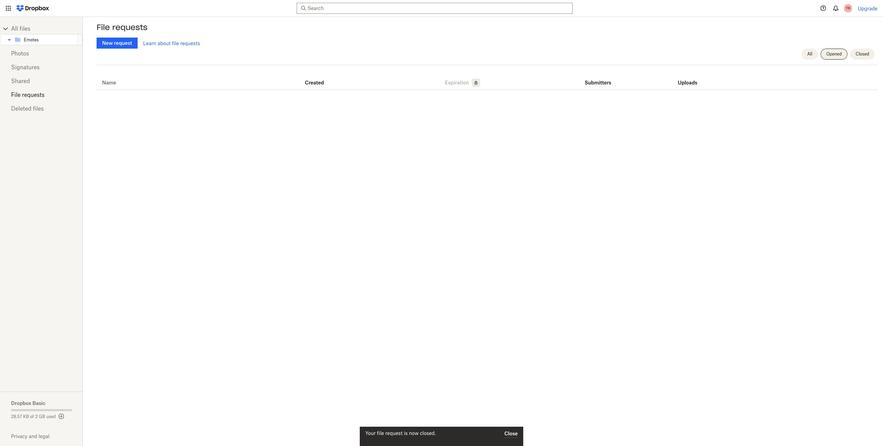 Task type: locate. For each thing, give the bounding box(es) containing it.
1 horizontal spatial file
[[377, 431, 384, 437]]

close button
[[505, 430, 518, 439]]

files up the emotes
[[20, 25, 30, 32]]

2 vertical spatial requests
[[22, 92, 45, 98]]

signatures
[[11, 64, 40, 71]]

0 vertical spatial files
[[20, 25, 30, 32]]

request inside alert
[[386, 431, 403, 437]]

row
[[97, 68, 878, 90]]

request
[[114, 40, 132, 46], [386, 431, 403, 437]]

file requests
[[97, 22, 148, 32], [11, 92, 45, 98]]

privacy and legal link
[[11, 434, 83, 440]]

1 vertical spatial all
[[808, 51, 813, 57]]

1 horizontal spatial requests
[[112, 22, 148, 32]]

files for all files
[[20, 25, 30, 32]]

1 vertical spatial request
[[386, 431, 403, 437]]

opened button
[[822, 49, 848, 60]]

1 horizontal spatial file requests
[[97, 22, 148, 32]]

close
[[505, 431, 518, 437]]

1 vertical spatial file
[[377, 431, 384, 437]]

1 horizontal spatial all
[[808, 51, 813, 57]]

all
[[11, 25, 18, 32], [808, 51, 813, 57]]

deleted files link
[[11, 102, 72, 116]]

0 vertical spatial request
[[114, 40, 132, 46]]

0 horizontal spatial column header
[[585, 70, 613, 87]]

files
[[20, 25, 30, 32], [33, 105, 44, 112]]

basic
[[32, 401, 45, 407]]

shared
[[11, 78, 30, 85]]

28.57 kb of 2 gb used
[[11, 415, 56, 420]]

name
[[102, 80, 116, 86]]

request right new
[[114, 40, 132, 46]]

file right your
[[377, 431, 384, 437]]

file requests link
[[11, 88, 72, 102]]

of
[[30, 415, 34, 420]]

file down the shared
[[11, 92, 21, 98]]

all inside tree
[[11, 25, 18, 32]]

0 horizontal spatial file
[[11, 92, 21, 98]]

photos link
[[11, 47, 72, 60]]

all button
[[803, 49, 819, 60]]

0 horizontal spatial requests
[[22, 92, 45, 98]]

dropbox basic
[[11, 401, 45, 407]]

files for deleted files
[[33, 105, 44, 112]]

1 horizontal spatial files
[[33, 105, 44, 112]]

all for all files
[[11, 25, 18, 32]]

requests up new request
[[112, 22, 148, 32]]

created button
[[305, 79, 324, 87]]

requests right about
[[180, 40, 200, 46]]

learn
[[143, 40, 156, 46]]

deleted
[[11, 105, 31, 112]]

files down the file requests link
[[33, 105, 44, 112]]

Search in folder "Dropbox" text field
[[308, 4, 560, 12]]

all left 'opened'
[[808, 51, 813, 57]]

files inside tree
[[20, 25, 30, 32]]

0 vertical spatial file
[[172, 40, 179, 46]]

dropbox
[[11, 401, 31, 407]]

all inside button
[[808, 51, 813, 57]]

all files
[[11, 25, 30, 32]]

0 horizontal spatial all
[[11, 25, 18, 32]]

0 vertical spatial all
[[11, 25, 18, 32]]

0 horizontal spatial file requests
[[11, 92, 45, 98]]

file requests up the deleted files
[[11, 92, 45, 98]]

0 vertical spatial file requests
[[97, 22, 148, 32]]

0 horizontal spatial request
[[114, 40, 132, 46]]

requests up the deleted files
[[22, 92, 45, 98]]

privacy and legal
[[11, 434, 50, 440]]

all up 'photos'
[[11, 25, 18, 32]]

2 horizontal spatial requests
[[180, 40, 200, 46]]

1 column header from the left
[[585, 70, 613, 87]]

file
[[172, 40, 179, 46], [377, 431, 384, 437]]

alert
[[360, 427, 524, 447]]

tb
[[847, 6, 851, 10]]

request left the is
[[386, 431, 403, 437]]

requests
[[112, 22, 148, 32], [180, 40, 200, 46], [22, 92, 45, 98]]

gb
[[39, 415, 45, 420]]

0 horizontal spatial files
[[20, 25, 30, 32]]

1 vertical spatial requests
[[180, 40, 200, 46]]

1 vertical spatial files
[[33, 105, 44, 112]]

2 column header from the left
[[679, 70, 706, 87]]

photos
[[11, 50, 29, 57]]

deleted files
[[11, 105, 44, 112]]

file requests up new request
[[97, 22, 148, 32]]

file right about
[[172, 40, 179, 46]]

1 horizontal spatial file
[[97, 22, 110, 32]]

about
[[158, 40, 171, 46]]

closed button
[[851, 49, 876, 60]]

get more space image
[[57, 413, 65, 421]]

dropbox logo - go to the homepage image
[[14, 3, 51, 14]]

file
[[97, 22, 110, 32], [11, 92, 21, 98]]

closed
[[857, 51, 870, 57]]

1 horizontal spatial request
[[386, 431, 403, 437]]

column header
[[585, 70, 613, 87], [679, 70, 706, 87]]

0 vertical spatial requests
[[112, 22, 148, 32]]

learn about file requests
[[143, 40, 200, 46]]

created
[[305, 80, 324, 86]]

file up new
[[97, 22, 110, 32]]

1 horizontal spatial column header
[[679, 70, 706, 87]]



Task type: describe. For each thing, give the bounding box(es) containing it.
closed.
[[420, 431, 436, 437]]

alert containing your file request is now closed.
[[360, 427, 524, 447]]

all files tree
[[1, 23, 83, 45]]

is
[[404, 431, 408, 437]]

new request button
[[97, 38, 138, 49]]

learn about file requests link
[[143, 40, 200, 46]]

your file request is now closed.
[[366, 431, 436, 437]]

28.57
[[11, 415, 22, 420]]

and
[[29, 434, 37, 440]]

new request
[[102, 40, 132, 46]]

opened
[[827, 51, 843, 57]]

1 vertical spatial file requests
[[11, 92, 45, 98]]

global header element
[[0, 0, 884, 17]]

all files link
[[11, 23, 83, 34]]

emotes link
[[14, 36, 76, 44]]

used
[[46, 415, 56, 420]]

request inside button
[[114, 40, 132, 46]]

upgrade link
[[859, 5, 878, 11]]

emotes
[[24, 37, 39, 42]]

now
[[409, 431, 419, 437]]

legal
[[39, 434, 50, 440]]

privacy
[[11, 434, 27, 440]]

new
[[102, 40, 113, 46]]

shared link
[[11, 74, 72, 88]]

signatures link
[[11, 60, 72, 74]]

2
[[35, 415, 38, 420]]

pro trial element
[[470, 79, 481, 87]]

upgrade
[[859, 5, 878, 11]]

kb
[[23, 415, 29, 420]]

row containing name
[[97, 68, 878, 90]]

0 horizontal spatial file
[[172, 40, 179, 46]]

tb button
[[843, 3, 854, 14]]

your
[[366, 431, 376, 437]]

all for all
[[808, 51, 813, 57]]

file inside alert
[[377, 431, 384, 437]]

0 vertical spatial file
[[97, 22, 110, 32]]

1 vertical spatial file
[[11, 92, 21, 98]]



Task type: vqa. For each thing, say whether or not it's contained in the screenshot.
2nd MENU ITEM from the bottom
no



